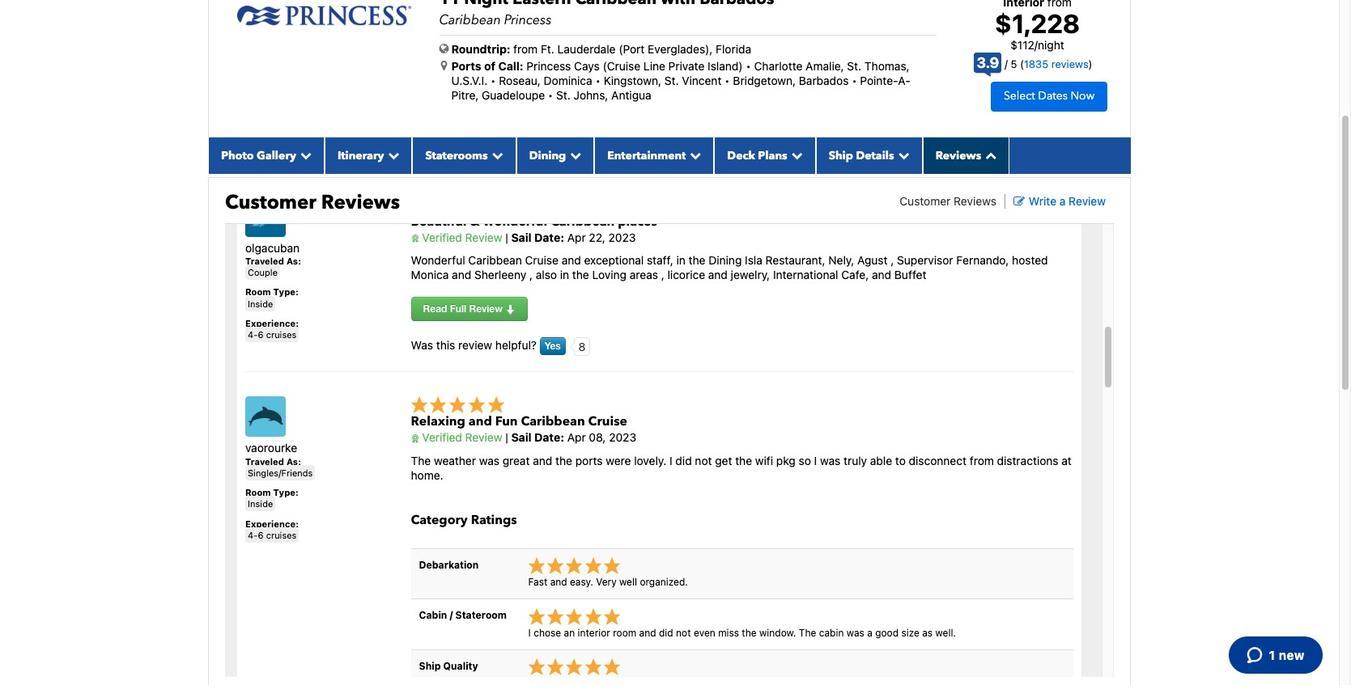 Task type: locate. For each thing, give the bounding box(es) containing it.
chevron down image
[[296, 150, 312, 161], [384, 150, 399, 161], [566, 150, 581, 161], [787, 150, 803, 161], [894, 150, 910, 161]]

0 vertical spatial cruise
[[525, 253, 559, 267]]

1 vertical spatial dining
[[709, 253, 742, 267]]

4 chevron down image from the left
[[787, 150, 803, 161]]

sail for wonderful
[[511, 230, 532, 244]]

experience: 4-6 cruises
[[245, 318, 299, 340], [245, 519, 299, 541]]

1 vertical spatial verified
[[422, 431, 462, 445]]

1 horizontal spatial chevron down image
[[686, 150, 701, 161]]

0 vertical spatial dining
[[529, 148, 566, 163]]

room type: inside down couple
[[245, 287, 299, 309]]

0 vertical spatial verified review link
[[411, 230, 502, 244]]

and right great
[[533, 454, 552, 468]]

1 vertical spatial sail
[[511, 431, 532, 445]]

, down staff,
[[661, 268, 664, 282]]

stateroom
[[455, 610, 507, 622]]

2 as: from the top
[[286, 456, 301, 467]]

0 vertical spatial 4-
[[248, 330, 258, 340]]

type: for olgacuban
[[273, 287, 299, 297]]

verified review link up wonderful in the left of the page
[[411, 230, 502, 244]]

cruises for olgacuban
[[266, 330, 297, 340]]

the up home.
[[411, 454, 431, 468]]

room type: inside down "singles/friends"
[[245, 487, 299, 510]]

cruises down "singles/friends"
[[266, 530, 297, 541]]

lauderdale
[[557, 42, 616, 55]]

verified review up weather
[[419, 431, 502, 445]]

chevron down image for staterooms
[[488, 150, 503, 161]]

caribbean
[[439, 11, 501, 29], [551, 213, 615, 230], [468, 253, 522, 267], [521, 413, 585, 431]]

)
[[1089, 58, 1092, 70]]

verified review up wonderful in the left of the page
[[419, 230, 502, 244]]

1 horizontal spatial /
[[1005, 58, 1008, 70]]

customer
[[225, 189, 316, 216], [900, 194, 951, 208]]

small verified icon image
[[411, 234, 419, 243], [411, 435, 419, 444]]

room type: inside for vaorourke
[[245, 487, 299, 510]]

review right full
[[469, 303, 503, 315]]

1 verified from the top
[[422, 230, 462, 244]]

1 room type: inside from the top
[[245, 287, 299, 309]]

distractions
[[997, 454, 1059, 468]]

2 horizontal spatial /
[[1034, 38, 1038, 52]]

from right disconnect on the right bottom of page
[[970, 454, 994, 468]]

0 vertical spatial sail
[[511, 230, 532, 244]]

staterooms button
[[412, 137, 516, 174]]

charlotte amalie, st. thomas, u.s.v.i.
[[451, 59, 910, 87]]

0 vertical spatial 6
[[258, 330, 263, 340]]

0 vertical spatial as:
[[286, 256, 301, 266]]

0 vertical spatial inside
[[248, 298, 273, 309]]

1 vertical spatial /
[[1005, 58, 1008, 70]]

1 chevron down image from the left
[[488, 150, 503, 161]]

ship inside dropdown button
[[829, 148, 853, 163]]

charlotte
[[754, 59, 803, 72]]

2 type: from the top
[[273, 487, 299, 498]]

small verified icon image down 'relaxing' in the bottom of the page
[[411, 435, 419, 444]]

1 vertical spatial experience: 4-6 cruises
[[245, 519, 299, 541]]

and right fast
[[550, 577, 567, 589]]

ports
[[451, 59, 481, 72]]

select
[[1004, 88, 1035, 104]]

did
[[675, 454, 692, 468], [659, 627, 673, 639]]

i chose an interior room and did not even miss the window.  the cabin was a good size as well.
[[528, 627, 956, 639]]

singles/friends
[[248, 468, 313, 478]]

apr left 08,
[[567, 431, 586, 445]]

chevron down image down johns,
[[566, 150, 581, 161]]

chevron down image inside ship details dropdown button
[[894, 150, 910, 161]]

in right also
[[560, 268, 569, 282]]

1 horizontal spatial did
[[675, 454, 692, 468]]

0 vertical spatial traveled
[[245, 256, 284, 266]]

traveled inside vaorourke traveled as: singles/friends
[[245, 456, 284, 467]]

olgacuban image
[[245, 196, 286, 237]]

cruises for vaorourke
[[266, 530, 297, 541]]

relaxing
[[411, 413, 465, 431]]

1 horizontal spatial cruise
[[588, 413, 627, 431]]

/ inside $1,228 $112 / night
[[1034, 38, 1038, 52]]

1 vertical spatial verified review link
[[411, 431, 502, 445]]

cabin
[[419, 610, 447, 622]]

chevron down image
[[488, 150, 503, 161], [686, 150, 701, 161]]

chevron down image for photo gallery
[[296, 150, 312, 161]]

1 horizontal spatial ship
[[829, 148, 853, 163]]

verified for beautiful
[[422, 230, 462, 244]]

and down | sail date: apr 22, 2023
[[562, 253, 581, 267]]

fast
[[528, 577, 547, 589]]

1 vertical spatial a
[[867, 627, 873, 639]]

i right lovely.
[[670, 454, 672, 468]]

| for fun
[[505, 431, 508, 445]]

the down | sail date: apr 08, 2023
[[555, 454, 572, 468]]

reviews down itinerary
[[321, 189, 400, 216]]

as: for olgacuban
[[286, 256, 301, 266]]

1 vertical spatial cruises
[[266, 530, 297, 541]]

write a review link
[[1013, 194, 1106, 208]]

0 vertical spatial date:
[[534, 230, 564, 244]]

0 vertical spatial the
[[411, 454, 431, 468]]

1 vertical spatial 2023
[[609, 431, 636, 445]]

ft.
[[541, 42, 554, 55]]

line
[[643, 59, 665, 72]]

in up 'licorice'
[[676, 253, 686, 267]]

1 vertical spatial type:
[[273, 487, 299, 498]]

to
[[895, 454, 906, 468]]

1 as: from the top
[[286, 256, 301, 266]]

2 date: from the top
[[534, 431, 564, 445]]

reviews left "edit" image
[[954, 194, 996, 208]]

dining
[[529, 148, 566, 163], [709, 253, 742, 267]]

experience: 4-6 cruises down couple
[[245, 318, 299, 340]]

a right write
[[1060, 194, 1066, 208]]

as: up "singles/friends"
[[286, 456, 301, 467]]

inside for vaorourke
[[248, 499, 273, 510]]

chevron up image
[[981, 150, 997, 161]]

chevron down image inside staterooms dropdown button
[[488, 150, 503, 161]]

1 horizontal spatial dining
[[709, 253, 742, 267]]

1 vertical spatial not
[[676, 627, 691, 639]]

2 verified review from the top
[[419, 431, 502, 445]]

cruises
[[266, 330, 297, 340], [266, 530, 297, 541]]

0 horizontal spatial did
[[659, 627, 673, 639]]

ship left "quality"
[[419, 660, 441, 672]]

/ up 3.9 / 5 ( 1835 reviews )
[[1034, 38, 1038, 52]]

at
[[1062, 454, 1072, 468]]

sail
[[511, 230, 532, 244], [511, 431, 532, 445]]

chevron down image inside entertainment dropdown button
[[686, 150, 701, 161]]

0 horizontal spatial the
[[411, 454, 431, 468]]

cruise
[[525, 253, 559, 267], [588, 413, 627, 431]]

wonderful
[[483, 213, 547, 230]]

st. down dominica
[[556, 88, 571, 102]]

verified up weather
[[422, 431, 462, 445]]

1 type: from the top
[[273, 287, 299, 297]]

truly
[[844, 454, 867, 468]]

0 horizontal spatial chevron down image
[[488, 150, 503, 161]]

staff,
[[647, 253, 673, 267]]

staterooms
[[425, 148, 488, 163]]

0 vertical spatial verified review
[[419, 230, 502, 244]]

0 vertical spatial experience: 4-6 cruises
[[245, 318, 299, 340]]

ship details button
[[816, 137, 923, 174]]

was right 'cabin'
[[847, 627, 864, 639]]

chevron down image inside 'photo gallery' dropdown button
[[296, 150, 312, 161]]

1 vertical spatial inside
[[248, 499, 273, 510]]

/ left the 5
[[1005, 58, 1008, 70]]

cruises down couple
[[266, 330, 297, 340]]

verified review link up weather
[[411, 431, 502, 445]]

princess down ft.
[[526, 59, 571, 72]]

0 vertical spatial st.
[[847, 59, 861, 72]]

2 room type: inside from the top
[[245, 487, 299, 510]]

1 horizontal spatial customer
[[900, 194, 951, 208]]

2 experience: from the top
[[245, 519, 299, 529]]

select          dates now
[[1004, 88, 1095, 104]]

i left chose
[[528, 627, 531, 639]]

2 experience: 4-6 cruises from the top
[[245, 519, 299, 541]]

chevron down image left reviews dropdown button
[[894, 150, 910, 161]]

of
[[484, 59, 496, 72]]

areas
[[630, 268, 658, 282]]

caribbean up exceptional
[[551, 213, 615, 230]]

| right &
[[505, 230, 508, 244]]

1 6 from the top
[[258, 330, 263, 340]]

small verified icon image for beautiful & wonderful caribbean places
[[411, 234, 419, 243]]

date:
[[534, 230, 564, 244], [534, 431, 564, 445]]

sherleeny
[[474, 268, 526, 282]]

verified review for beautiful
[[419, 230, 502, 244]]

experience: 4-6 cruises down "singles/friends"
[[245, 519, 299, 541]]

reviews inside dropdown button
[[936, 148, 981, 163]]

traveled for vaorourke
[[245, 456, 284, 467]]

2 sail from the top
[[511, 431, 532, 445]]

inside down "singles/friends"
[[248, 499, 273, 510]]

2 small verified icon image from the top
[[411, 435, 419, 444]]

(
[[1020, 58, 1024, 70]]

as: down olgacuban
[[286, 256, 301, 266]]

0 vertical spatial type:
[[273, 287, 299, 297]]

restaurant,
[[766, 253, 825, 267]]

1 vertical spatial 6
[[258, 530, 263, 541]]

disconnect
[[909, 454, 967, 468]]

2 traveled from the top
[[245, 456, 284, 467]]

apr left 22,
[[567, 230, 586, 244]]

1 vertical spatial cruise
[[588, 413, 627, 431]]

1 experience: 4-6 cruises from the top
[[245, 318, 299, 340]]

0 vertical spatial apr
[[567, 230, 586, 244]]

deck
[[727, 148, 755, 163]]

1835 reviews link
[[1024, 58, 1089, 70]]

0 horizontal spatial ship
[[419, 660, 441, 672]]

apr
[[567, 230, 586, 244], [567, 431, 586, 445]]

organized.
[[640, 577, 688, 589]]

category ratings
[[411, 512, 517, 529]]

1 experience: from the top
[[245, 318, 299, 329]]

1 4- from the top
[[248, 330, 258, 340]]

1 horizontal spatial was
[[820, 454, 841, 468]]

the up 'licorice'
[[689, 253, 705, 267]]

small verified icon image down beautiful
[[411, 234, 419, 243]]

2023 for places
[[608, 230, 636, 244]]

customer reviews down the gallery
[[225, 189, 400, 216]]

• left pointe-
[[852, 73, 857, 87]]

traveled down vaorourke
[[245, 456, 284, 467]]

| for wonderful
[[505, 230, 508, 244]]

chevron down image right deck
[[787, 150, 803, 161]]

experience: down couple
[[245, 318, 299, 329]]

chevron down image for entertainment
[[686, 150, 701, 161]]

dining left isla on the top right of page
[[709, 253, 742, 267]]

0 horizontal spatial from
[[513, 42, 538, 55]]

$1,228 $112 / night
[[995, 8, 1080, 52]]

1 inside from the top
[[248, 298, 273, 309]]

0 vertical spatial from
[[513, 42, 538, 55]]

4-
[[248, 330, 258, 340], [248, 530, 258, 541]]

1 small verified icon image from the top
[[411, 234, 419, 243]]

0 vertical spatial cruises
[[266, 330, 297, 340]]

johns,
[[574, 88, 608, 102]]

1 vertical spatial room
[[245, 487, 271, 498]]

chevron down image inside itinerary dropdown button
[[384, 150, 399, 161]]

did right lovely.
[[675, 454, 692, 468]]

chevron down image for deck plans
[[787, 150, 803, 161]]

1 vertical spatial small verified icon image
[[411, 435, 419, 444]]

experience: 4-6 cruises for vaorourke
[[245, 519, 299, 541]]

,
[[891, 253, 894, 267], [529, 268, 533, 282], [661, 268, 664, 282]]

caribbean up sherleeny
[[468, 253, 522, 267]]

photo
[[221, 148, 254, 163]]

6 down couple
[[258, 330, 263, 340]]

princess up ft.
[[504, 11, 551, 29]]

2 horizontal spatial was
[[847, 627, 864, 639]]

0 horizontal spatial /
[[450, 610, 453, 622]]

reviews
[[1051, 58, 1089, 70]]

chevron down image inside deck plans dropdown button
[[787, 150, 803, 161]]

1 | from the top
[[505, 230, 508, 244]]

as: inside vaorourke traveled as: singles/friends
[[286, 456, 301, 467]]

sail for fun
[[511, 431, 532, 445]]

2 horizontal spatial st.
[[847, 59, 861, 72]]

1 apr from the top
[[567, 230, 586, 244]]

1 traveled from the top
[[245, 256, 284, 266]]

/ for 3.9
[[1005, 58, 1008, 70]]

1 vertical spatial traveled
[[245, 456, 284, 467]]

from left ft.
[[513, 42, 538, 55]]

caribbean inside wonderful caribbean cruise and exceptional staff, in the dining isla restaurant, nely, agust , supervisor fernando, hosted monica and sherleeny , also in the loving areas , licorice and jewelry, international cafe, and buffet
[[468, 253, 522, 267]]

2 chevron down image from the left
[[686, 150, 701, 161]]

cays
[[574, 59, 600, 72]]

private
[[668, 59, 705, 72]]

1 cruises from the top
[[266, 330, 297, 340]]

1 vertical spatial princess
[[526, 59, 571, 72]]

0 horizontal spatial cruise
[[525, 253, 559, 267]]

1 vertical spatial apr
[[567, 431, 586, 445]]

1 vertical spatial in
[[560, 268, 569, 282]]

1 date: from the top
[[534, 230, 564, 244]]

2 6 from the top
[[258, 530, 263, 541]]

type: down couple
[[273, 287, 299, 297]]

1 room from the top
[[245, 287, 271, 297]]

2 verified from the top
[[422, 431, 462, 445]]

2 horizontal spatial i
[[814, 454, 817, 468]]

0 vertical spatial 2023
[[608, 230, 636, 244]]

verified review link
[[411, 230, 502, 244], [411, 431, 502, 445]]

traveled for olgacuban
[[245, 256, 284, 266]]

1 horizontal spatial in
[[676, 253, 686, 267]]

5 chevron down image from the left
[[894, 150, 910, 161]]

vaorourke image
[[245, 397, 286, 437]]

2 cruises from the top
[[266, 530, 297, 541]]

0 vertical spatial a
[[1060, 194, 1066, 208]]

1 horizontal spatial i
[[670, 454, 672, 468]]

• down "of"
[[491, 73, 496, 87]]

dining up beautiful & wonderful caribbean places on the left of page
[[529, 148, 566, 163]]

1 vertical spatial 4-
[[248, 530, 258, 541]]

st. up pointe-
[[847, 59, 861, 72]]

/ inside 3.9 / 5 ( 1835 reviews )
[[1005, 58, 1008, 70]]

jewelry,
[[731, 268, 770, 282]]

customer reviews down reviews dropdown button
[[900, 194, 996, 208]]

i
[[670, 454, 672, 468], [814, 454, 817, 468], [528, 627, 531, 639]]

ship quality
[[419, 660, 478, 672]]

1 vertical spatial |
[[505, 431, 508, 445]]

1 verified review link from the top
[[411, 230, 502, 244]]

1 horizontal spatial from
[[970, 454, 994, 468]]

0 vertical spatial room
[[245, 287, 271, 297]]

2 | from the top
[[505, 431, 508, 445]]

debarkation
[[419, 559, 479, 571]]

1 vertical spatial verified review
[[419, 431, 502, 445]]

edit image
[[1013, 196, 1025, 207]]

1 chevron down image from the left
[[296, 150, 312, 161]]

1 vertical spatial experience:
[[245, 519, 299, 529]]

2 4- from the top
[[248, 530, 258, 541]]

photo gallery
[[221, 148, 296, 163]]

ship for ship details
[[829, 148, 853, 163]]

0 horizontal spatial customer reviews
[[225, 189, 400, 216]]

4- down "singles/friends"
[[248, 530, 258, 541]]

not inside the weather was great and the ports were lovely.  i did not get the wifi pkg so i was truly able to disconnect from distractions at home.
[[695, 454, 712, 468]]

0 horizontal spatial i
[[528, 627, 531, 639]]

/ right 'cabin'
[[450, 610, 453, 622]]

$112
[[1010, 38, 1034, 52]]

and down wonderful in the left of the page
[[452, 268, 471, 282]]

2 verified review link from the top
[[411, 431, 502, 445]]

4- down couple
[[248, 330, 258, 340]]

2 apr from the top
[[567, 431, 586, 445]]

0 vertical spatial /
[[1034, 38, 1038, 52]]

exceptional
[[584, 253, 644, 267]]

cruise up also
[[525, 253, 559, 267]]

inside down couple
[[248, 298, 273, 309]]

date: up also
[[534, 230, 564, 244]]

0 vertical spatial verified
[[422, 230, 462, 244]]

4- for vaorourke
[[248, 530, 258, 541]]

olgacuban
[[245, 241, 300, 255]]

experience: 4-6 cruises for olgacuban
[[245, 318, 299, 340]]

1 sail from the top
[[511, 230, 532, 244]]

1 horizontal spatial a
[[1060, 194, 1066, 208]]

22,
[[589, 230, 605, 244]]

barbados
[[799, 73, 849, 87]]

was left truly
[[820, 454, 841, 468]]

1 vertical spatial date:
[[534, 431, 564, 445]]

and left fun
[[469, 413, 492, 431]]

verified review for relaxing
[[419, 431, 502, 445]]

1 vertical spatial ship
[[419, 660, 441, 672]]

room
[[613, 627, 636, 639]]

yes
[[545, 340, 561, 352]]

get
[[715, 454, 732, 468]]

traveled inside the olgacuban traveled as: couple
[[245, 256, 284, 266]]

as: inside the olgacuban traveled as: couple
[[286, 256, 301, 266]]

vaorourke traveled as: singles/friends
[[245, 441, 313, 478]]

chevron down image left itinerary
[[296, 150, 312, 161]]

weather
[[434, 454, 476, 468]]

1 vertical spatial as:
[[286, 456, 301, 467]]

cabin / stateroom
[[419, 610, 507, 622]]

verified up wonderful in the left of the page
[[422, 230, 462, 244]]

• down dominica
[[548, 88, 553, 102]]

, left also
[[529, 268, 533, 282]]

apr for cruise
[[567, 431, 586, 445]]

1 horizontal spatial not
[[695, 454, 712, 468]]

3 chevron down image from the left
[[566, 150, 581, 161]]

not left the even
[[676, 627, 691, 639]]

room
[[245, 287, 271, 297], [245, 487, 271, 498]]

2 chevron down image from the left
[[384, 150, 399, 161]]

reviews up customer reviews link
[[936, 148, 981, 163]]

| sail date: apr 08, 2023
[[502, 431, 636, 445]]

cruise inside wonderful caribbean cruise and exceptional staff, in the dining isla restaurant, nely, agust , supervisor fernando, hosted monica and sherleeny , also in the loving areas , licorice and jewelry, international cafe, and buffet
[[525, 253, 559, 267]]

as
[[922, 627, 933, 639]]

2023 up were
[[609, 431, 636, 445]]

(cruise
[[603, 59, 640, 72]]

experience: down "singles/friends"
[[245, 519, 299, 529]]

2 room from the top
[[245, 487, 271, 498]]

room down "singles/friends"
[[245, 487, 271, 498]]

st. down private
[[664, 73, 679, 87]]

• up bridgetown,
[[746, 59, 751, 72]]

from
[[513, 42, 538, 55], [970, 454, 994, 468]]

customer up olgacuban
[[225, 189, 316, 216]]

chevron down image left staterooms
[[384, 150, 399, 161]]

did inside the weather was great and the ports were lovely.  i did not get the wifi pkg so i was truly able to disconnect from distractions at home.
[[675, 454, 692, 468]]

1 verified review from the top
[[419, 230, 502, 244]]

customer up supervisor at top right
[[900, 194, 951, 208]]

1 vertical spatial st.
[[664, 73, 679, 87]]

was left great
[[479, 454, 499, 468]]

1 vertical spatial from
[[970, 454, 994, 468]]

1 vertical spatial room type: inside
[[245, 487, 299, 510]]

not left get
[[695, 454, 712, 468]]

0 vertical spatial experience:
[[245, 318, 299, 329]]

2 vertical spatial st.
[[556, 88, 571, 102]]

chevron down image inside the dining dropdown button
[[566, 150, 581, 161]]

0 vertical spatial not
[[695, 454, 712, 468]]

traveled up couple
[[245, 256, 284, 266]]

0 vertical spatial did
[[675, 454, 692, 468]]

verified
[[422, 230, 462, 244], [422, 431, 462, 445]]

0 vertical spatial in
[[676, 253, 686, 267]]

so
[[799, 454, 811, 468]]

details
[[856, 148, 894, 163]]

chevron down image left deck
[[686, 150, 701, 161]]

room down couple
[[245, 287, 271, 297]]

room type: inside
[[245, 287, 299, 309], [245, 487, 299, 510]]

, right agust
[[891, 253, 894, 267]]

the left 'cabin'
[[799, 627, 816, 639]]

0 vertical spatial |
[[505, 230, 508, 244]]

2 inside from the top
[[248, 499, 273, 510]]

i right so
[[814, 454, 817, 468]]

2 vertical spatial /
[[450, 610, 453, 622]]

1 vertical spatial the
[[799, 627, 816, 639]]



Task type: describe. For each thing, give the bounding box(es) containing it.
small verified icon image for relaxing and fun caribbean cruise
[[411, 435, 419, 444]]

and down agust
[[872, 268, 891, 282]]

0 horizontal spatial ,
[[529, 268, 533, 282]]

was
[[411, 338, 433, 352]]

globe image
[[439, 43, 449, 54]]

room for vaorourke
[[245, 487, 271, 498]]

well.
[[935, 627, 956, 639]]

relaxing and fun caribbean cruise
[[411, 413, 627, 431]]

guadeloupe
[[482, 88, 545, 102]]

princess cruises image
[[237, 0, 411, 40]]

6 for vaorourke
[[258, 530, 263, 541]]

supervisor
[[897, 253, 953, 267]]

chevron down image for ship details
[[894, 150, 910, 161]]

great
[[502, 454, 530, 468]]

2 horizontal spatial ,
[[891, 253, 894, 267]]

0 horizontal spatial was
[[479, 454, 499, 468]]

inside for olgacuban
[[248, 298, 273, 309]]

type: for vaorourke
[[273, 487, 299, 498]]

deck plans
[[727, 148, 787, 163]]

olgacuban traveled as: couple
[[245, 241, 301, 278]]

a-
[[898, 73, 911, 87]]

helpful?
[[495, 338, 537, 352]]

ports of call:
[[451, 59, 523, 72]]

room for olgacuban
[[245, 287, 271, 297]]

hosted
[[1012, 253, 1048, 267]]

st. johns, antigua
[[553, 88, 651, 102]]

st. inside charlotte amalie, st. thomas, u.s.v.i.
[[847, 59, 861, 72]]

princess cays (cruise line private island) •
[[526, 59, 751, 72]]

wonderful caribbean cruise and exceptional staff, in the dining isla restaurant, nely, agust , supervisor fernando, hosted monica and sherleeny , also in the loving areas , licorice and jewelry, international cafe, and buffet
[[411, 253, 1048, 282]]

roundtrip:
[[451, 42, 511, 55]]

deck plans button
[[714, 137, 816, 174]]

map marker image
[[441, 60, 447, 71]]

easy.
[[570, 577, 593, 589]]

the right get
[[735, 454, 752, 468]]

fast and easy.  very well organized.
[[528, 577, 688, 589]]

dining inside dropdown button
[[529, 148, 566, 163]]

room type: inside for olgacuban
[[245, 287, 299, 309]]

$1,228 main content
[[200, 0, 1139, 686]]

were
[[606, 454, 631, 468]]

size
[[901, 627, 919, 639]]

experience: for olgacuban
[[245, 318, 299, 329]]

ship for ship quality
[[419, 660, 441, 672]]

from inside the weather was great and the ports were lovely.  i did not get the wifi pkg so i was truly able to disconnect from distractions at home.
[[970, 454, 994, 468]]

island)
[[708, 59, 743, 72]]

1 horizontal spatial the
[[799, 627, 816, 639]]

chevron down image for itinerary
[[384, 150, 399, 161]]

dining inside wonderful caribbean cruise and exceptional staff, in the dining isla restaurant, nely, agust , supervisor fernando, hosted monica and sherleeny , also in the loving areas , licorice and jewelry, international cafe, and buffet
[[709, 253, 742, 267]]

pointe-a- pitre, guadeloupe
[[451, 73, 911, 102]]

verified for relaxing
[[422, 431, 462, 445]]

$1,228
[[995, 8, 1080, 39]]

• up st. johns, antigua
[[595, 73, 601, 87]]

wonderful
[[411, 253, 465, 267]]

chevron down image for dining
[[566, 150, 581, 161]]

fun
[[495, 413, 518, 431]]

date: for fun
[[534, 431, 564, 445]]

the left loving
[[572, 268, 589, 282]]

read full review
[[423, 303, 505, 315]]

everglades),
[[648, 42, 713, 55]]

reviews button
[[923, 137, 1010, 174]]

cabin
[[819, 627, 844, 639]]

1 horizontal spatial customer reviews
[[900, 194, 996, 208]]

caribbean up roundtrip:
[[439, 11, 501, 29]]

the inside the weather was great and the ports were lovely.  i did not get the wifi pkg so i was truly able to disconnect from distractions at home.
[[411, 454, 431, 468]]

caribbean right fun
[[521, 413, 585, 431]]

as: for vaorourke
[[286, 456, 301, 467]]

couple
[[248, 267, 278, 278]]

miss
[[718, 627, 739, 639]]

fernando,
[[956, 253, 1009, 267]]

lovely.
[[634, 454, 666, 468]]

now
[[1070, 88, 1095, 104]]

review
[[458, 338, 492, 352]]

1 horizontal spatial st.
[[664, 73, 679, 87]]

review inside "button"
[[469, 303, 503, 315]]

1835
[[1024, 58, 1048, 70]]

1 vertical spatial did
[[659, 627, 673, 639]]

photo gallery button
[[208, 137, 325, 174]]

itinerary
[[337, 148, 384, 163]]

dates
[[1038, 88, 1068, 104]]

international
[[773, 268, 838, 282]]

amalie,
[[806, 59, 844, 72]]

read
[[423, 303, 447, 315]]

full
[[450, 303, 466, 315]]

and right 'licorice'
[[708, 268, 728, 282]]

and right room
[[639, 627, 656, 639]]

roseau, dominica • kingstown, st. vincent • bridgetown, barbados •
[[496, 73, 857, 87]]

experience: for vaorourke
[[245, 519, 299, 529]]

0 horizontal spatial customer
[[225, 189, 316, 216]]

3.9
[[977, 54, 999, 71]]

home.
[[411, 468, 443, 482]]

and inside the weather was great and the ports were lovely.  i did not get the wifi pkg so i was truly able to disconnect from distractions at home.
[[533, 454, 552, 468]]

vaorourke
[[245, 441, 297, 455]]

very
[[596, 577, 617, 589]]

6 for olgacuban
[[258, 330, 263, 340]]

licorice
[[667, 268, 705, 282]]

night
[[1038, 38, 1064, 52]]

/ for cabin
[[450, 610, 453, 622]]

ports
[[575, 454, 603, 468]]

interior
[[578, 627, 610, 639]]

• down island)
[[725, 73, 730, 87]]

0 vertical spatial princess
[[504, 11, 551, 29]]

cafe,
[[841, 268, 869, 282]]

0 horizontal spatial in
[[560, 268, 569, 282]]

roseau,
[[499, 73, 541, 87]]

write
[[1029, 194, 1056, 208]]

review up sherleeny
[[465, 230, 502, 244]]

also
[[536, 268, 557, 282]]

verified review link for beautiful
[[411, 230, 502, 244]]

the right the miss
[[742, 627, 757, 639]]

2023 for cruise
[[609, 431, 636, 445]]

1 horizontal spatial ,
[[661, 268, 664, 282]]

call:
[[498, 59, 523, 72]]

apr for places
[[567, 230, 586, 244]]

review right write
[[1069, 194, 1106, 208]]

(port
[[619, 42, 645, 55]]

pitre,
[[451, 88, 479, 102]]

vincent
[[682, 73, 722, 87]]

0 horizontal spatial st.
[[556, 88, 571, 102]]

verified review link for relaxing
[[411, 431, 502, 445]]

roundtrip: from ft. lauderdale (port everglades), florida
[[451, 42, 751, 55]]

date: for wonderful
[[534, 230, 564, 244]]

| sail date: apr 22, 2023
[[502, 230, 636, 244]]

window.
[[759, 627, 796, 639]]

3.9 / 5 ( 1835 reviews )
[[977, 54, 1092, 71]]

4- for olgacuban
[[248, 330, 258, 340]]

&
[[470, 213, 480, 230]]

beautiful & wonderful caribbean places
[[411, 213, 657, 230]]

0 horizontal spatial not
[[676, 627, 691, 639]]

loving
[[592, 268, 627, 282]]

well
[[619, 577, 637, 589]]

0 horizontal spatial a
[[867, 627, 873, 639]]

review up weather
[[465, 431, 502, 445]]

places
[[618, 213, 657, 230]]



Task type: vqa. For each thing, say whether or not it's contained in the screenshot.
accepted:
no



